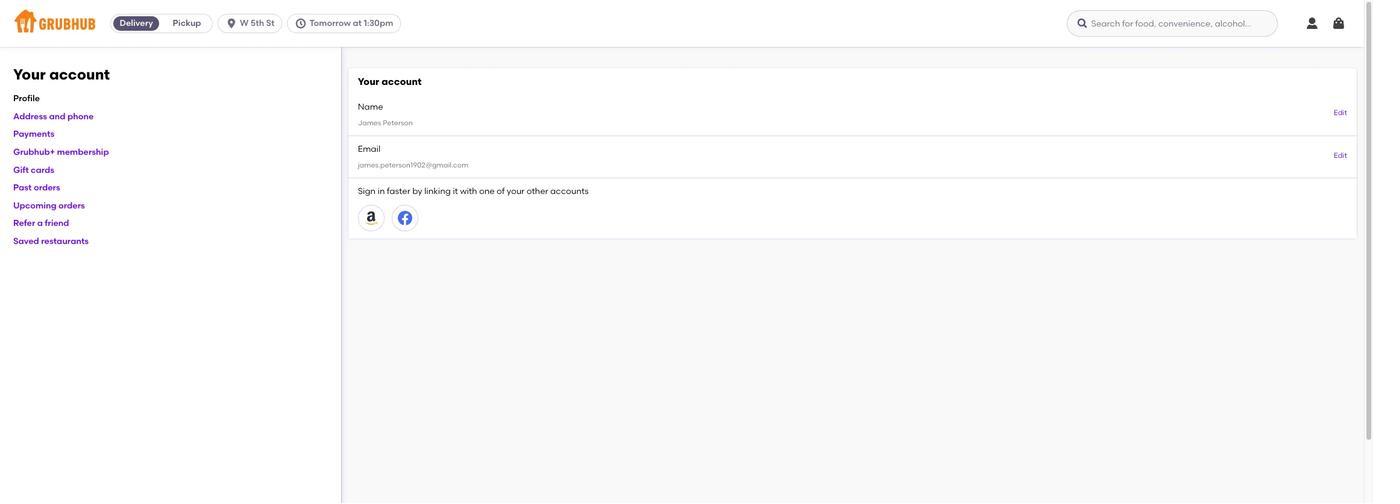 Task type: locate. For each thing, give the bounding box(es) containing it.
phone
[[67, 111, 94, 122]]

and
[[49, 111, 65, 122]]

svg image inside "w 5th st" button
[[226, 17, 238, 30]]

account inside form
[[382, 76, 422, 87]]

james.peterson1902@gmail.com
[[358, 161, 469, 169]]

svg image inside the "tomorrow at 1:30pm" button
[[295, 17, 307, 30]]

orders up upcoming orders link
[[34, 183, 60, 193]]

account up 'phone'
[[49, 66, 110, 83]]

0 vertical spatial edit
[[1334, 109, 1348, 117]]

edit button
[[1334, 108, 1348, 119], [1334, 151, 1348, 161]]

saved
[[13, 236, 39, 247]]

2 edit from the top
[[1334, 151, 1348, 160]]

5th
[[251, 18, 264, 28]]

edit
[[1334, 109, 1348, 117], [1334, 151, 1348, 160]]

your up profile link
[[13, 66, 46, 83]]

1 vertical spatial edit
[[1334, 151, 1348, 160]]

1 vertical spatial orders
[[59, 201, 85, 211]]

address and phone link
[[13, 111, 94, 122]]

0 vertical spatial orders
[[34, 183, 60, 193]]

orders
[[34, 183, 60, 193], [59, 201, 85, 211]]

account up name
[[382, 76, 422, 87]]

at
[[353, 18, 362, 28]]

past orders
[[13, 183, 60, 193]]

with
[[460, 186, 477, 197]]

gift cards link
[[13, 165, 54, 175]]

0 horizontal spatial your
[[13, 66, 46, 83]]

orders for past orders
[[34, 183, 60, 193]]

w 5th st
[[240, 18, 275, 28]]

svg image
[[1305, 16, 1320, 31], [1332, 16, 1346, 31], [226, 17, 238, 30], [295, 17, 307, 30]]

your account
[[13, 66, 110, 83], [358, 76, 422, 87]]

grubhub+ membership
[[13, 147, 109, 157]]

payments
[[13, 129, 54, 140]]

restaurants
[[41, 236, 89, 247]]

your up name
[[358, 76, 379, 87]]

gift
[[13, 165, 29, 175]]

one
[[479, 186, 495, 197]]

orders up the 'friend'
[[59, 201, 85, 211]]

name
[[358, 102, 383, 112]]

1 vertical spatial edit button
[[1334, 151, 1348, 161]]

friend
[[45, 218, 69, 229]]

1 horizontal spatial your account
[[358, 76, 422, 87]]

w 5th st button
[[218, 14, 287, 33]]

cards
[[31, 165, 54, 175]]

your
[[13, 66, 46, 83], [358, 76, 379, 87]]

delivery button
[[111, 14, 162, 33]]

address
[[13, 111, 47, 122]]

1 horizontal spatial account
[[382, 76, 422, 87]]

your account up name
[[358, 76, 422, 87]]

2 edit button from the top
[[1334, 151, 1348, 161]]

past orders link
[[13, 183, 60, 193]]

a
[[37, 218, 43, 229]]

0 vertical spatial edit button
[[1334, 108, 1348, 119]]

accounts
[[551, 186, 589, 197]]

1 edit button from the top
[[1334, 108, 1348, 119]]

your account form
[[348, 68, 1357, 239]]

gift cards
[[13, 165, 54, 175]]

profile link
[[13, 94, 40, 104]]

your account up and
[[13, 66, 110, 83]]

james
[[358, 119, 381, 127]]

membership
[[57, 147, 109, 157]]

address and phone
[[13, 111, 94, 122]]

profile
[[13, 94, 40, 104]]

tomorrow at 1:30pm button
[[287, 14, 406, 33]]

account
[[49, 66, 110, 83], [382, 76, 422, 87]]

tomorrow
[[310, 18, 351, 28]]

1 edit from the top
[[1334, 109, 1348, 117]]

1 horizontal spatial your
[[358, 76, 379, 87]]

st
[[266, 18, 275, 28]]

of
[[497, 186, 505, 197]]

svg image
[[1077, 17, 1089, 30]]



Task type: describe. For each thing, give the bounding box(es) containing it.
Search for food, convenience, alcohol... search field
[[1067, 10, 1278, 37]]

saved restaurants link
[[13, 236, 89, 247]]

upcoming orders
[[13, 201, 85, 211]]

sign in faster by linking it with one of your other accounts
[[358, 186, 589, 197]]

grubhub+ membership link
[[13, 147, 109, 157]]

edit for name
[[1334, 109, 1348, 117]]

payments link
[[13, 129, 54, 140]]

orders for upcoming orders
[[59, 201, 85, 211]]

edit button for name
[[1334, 108, 1348, 119]]

your inside form
[[358, 76, 379, 87]]

tomorrow at 1:30pm
[[310, 18, 393, 28]]

1:30pm
[[364, 18, 393, 28]]

0 horizontal spatial account
[[49, 66, 110, 83]]

linking
[[424, 186, 451, 197]]

w
[[240, 18, 249, 28]]

0 horizontal spatial your account
[[13, 66, 110, 83]]

refer a friend link
[[13, 218, 69, 229]]

main navigation navigation
[[0, 0, 1364, 47]]

login with facebook image
[[398, 211, 412, 226]]

grubhub+
[[13, 147, 55, 157]]

in
[[378, 186, 385, 197]]

past
[[13, 183, 32, 193]]

saved restaurants
[[13, 236, 89, 247]]

faster
[[387, 186, 410, 197]]

pickup
[[173, 18, 201, 28]]

upcoming orders link
[[13, 201, 85, 211]]

refer
[[13, 218, 35, 229]]

by
[[413, 186, 422, 197]]

your account inside form
[[358, 76, 422, 87]]

upcoming
[[13, 201, 56, 211]]

delivery
[[120, 18, 153, 28]]

james peterson
[[358, 119, 413, 127]]

refer a friend
[[13, 218, 69, 229]]

other
[[527, 186, 548, 197]]

sign
[[358, 186, 376, 197]]

it
[[453, 186, 458, 197]]

edit for email
[[1334, 151, 1348, 160]]

edit button for email
[[1334, 151, 1348, 161]]

your
[[507, 186, 525, 197]]

email
[[358, 144, 381, 154]]

pickup button
[[162, 14, 212, 33]]

peterson
[[383, 119, 413, 127]]

login with amazon image
[[364, 211, 378, 226]]



Task type: vqa. For each thing, say whether or not it's contained in the screenshot.
leftmost Your account
yes



